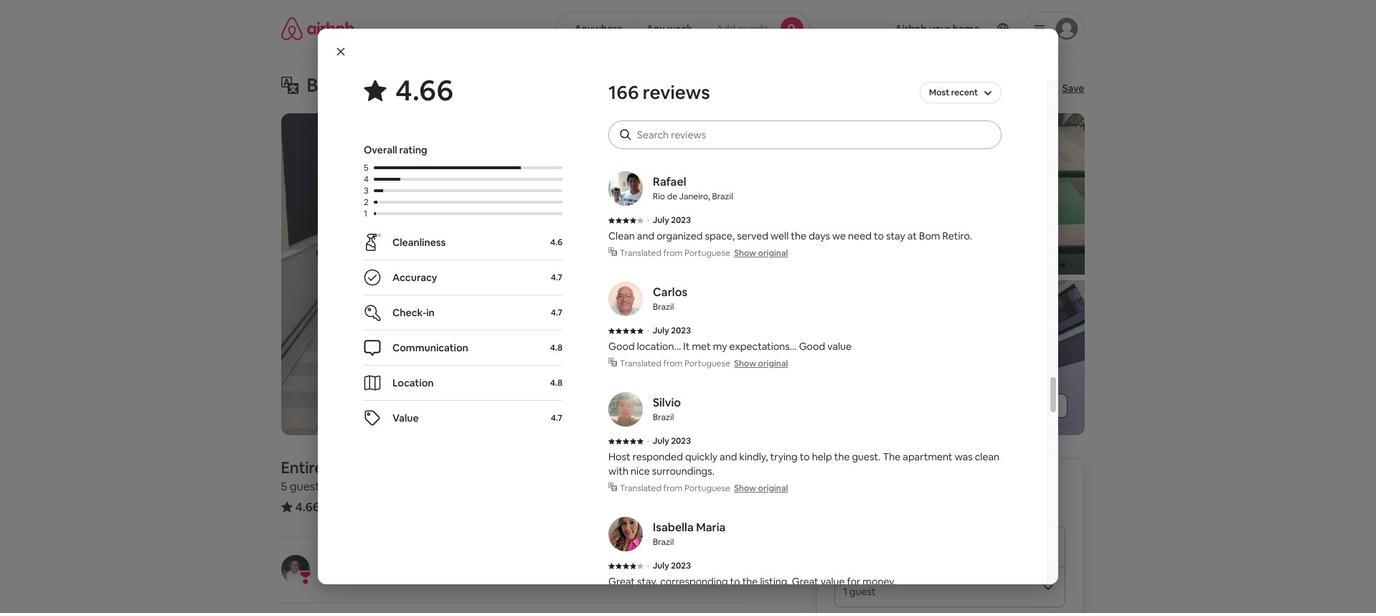 Task type: vqa. For each thing, say whether or not it's contained in the screenshot.


Task type: describe. For each thing, give the bounding box(es) containing it.
july for isabella maria
[[653, 561, 670, 572]]

loft
[[327, 458, 353, 478]]

at
[[908, 230, 917, 243]]

for
[[847, 576, 861, 589]]

rio
[[653, 191, 666, 202]]

2023 for rafael
[[671, 215, 691, 226]]

profile element
[[827, 0, 1085, 57]]

check-
[[393, 307, 427, 319]]

5 inside entire loft in bom retiro, brazil 5 guests
[[281, 480, 287, 495]]

0 vertical spatial and
[[637, 230, 655, 243]]

july for rafael
[[653, 215, 670, 226]]

organized
[[657, 230, 703, 243]]

location...
[[637, 340, 681, 353]]

years
[[389, 573, 414, 586]]

janeiro,
[[680, 191, 711, 202]]

show all photos
[[982, 400, 1056, 413]]

0 vertical spatial to
[[874, 230, 884, 243]]

from for silvio
[[664, 483, 683, 495]]

guest.
[[852, 451, 881, 464]]

brazil inside entire loft in bom retiro, brazil 5 guests
[[459, 458, 498, 478]]

value for good
[[828, 340, 852, 353]]

from for carlos
[[664, 358, 683, 370]]

anywhere button
[[557, 11, 635, 46]]

was
[[955, 451, 973, 464]]

money.
[[863, 576, 897, 589]]

original for rafael
[[758, 248, 789, 259]]

getting
[[668, 119, 702, 132]]

check-in
[[393, 307, 435, 319]]

norte,
[[526, 73, 581, 98]]

need
[[849, 230, 872, 243]]

de
[[667, 191, 678, 202]]

kindly,
[[740, 451, 768, 464]]

translated for carlos
[[620, 358, 662, 370]]

space,
[[705, 230, 735, 243]]

1 original from the top
[[758, 137, 789, 149]]

i'm
[[652, 119, 666, 132]]

show all photos button
[[954, 394, 1068, 419]]

a
[[723, 119, 729, 132]]

host responded quickly and kindly, trying to help the guest. the apartment was clean with nice surroundings.
[[609, 451, 1000, 478]]

communication
[[393, 342, 469, 355]]

retiro.
[[943, 230, 973, 243]]

entire loft in bom retiro, brazil 5 guests
[[281, 458, 498, 495]]

· july 2023 for silvio
[[648, 436, 691, 447]]

stay
[[887, 230, 906, 243]]

we
[[833, 230, 846, 243]]

silvio brazil
[[653, 396, 681, 424]]

surroundings.
[[652, 465, 715, 478]]

my
[[713, 340, 728, 353]]

2 inside 4.66 dialog
[[364, 197, 369, 208]]

brazil inside rafael rio de janeiro, brazil
[[712, 191, 734, 202]]

bom inside 4.66 dialog
[[920, 230, 941, 243]]

with
[[609, 465, 629, 478]]

1 show original button from the top
[[734, 137, 789, 149]]

1 good from the left
[[609, 340, 635, 353]]

share
[[1004, 82, 1031, 95]]

2 great from the left
[[792, 576, 819, 589]]

translated from portuguese show original for carlos
[[620, 358, 789, 370]]

carlos image
[[609, 282, 643, 317]]

1 translated from portuguese show original from the top
[[620, 137, 789, 149]]

recent
[[952, 87, 978, 98]]

show for rafael
[[734, 248, 757, 259]]

0 horizontal spatial the
[[743, 576, 758, 589]]

apartment
[[903, 451, 953, 464]]

stadium.
[[647, 73, 725, 98]]

most recent button
[[920, 80, 1002, 105]]

overall
[[364, 144, 397, 156]]

overall rating
[[364, 144, 428, 156]]

brazil inside isabella maria brazil
[[653, 537, 674, 548]]

in inside 4.66 dialog
[[427, 307, 435, 319]]

rafael image
[[609, 172, 643, 206]]

days
[[809, 230, 831, 243]]

166
[[609, 80, 639, 105]]

met
[[692, 340, 711, 353]]

· for carlos
[[648, 325, 650, 337]]

rating
[[400, 144, 428, 156]]

expectations...
[[730, 340, 797, 353]]

goiânia, brazil
[[653, 80, 708, 92]]

4.7 for value
[[551, 413, 563, 424]]

carlos
[[653, 285, 688, 300]]

piscina deck molhado. image
[[890, 113, 1085, 275]]

it
[[684, 340, 690, 353]]

show for carlos
[[734, 358, 757, 370]]

bom inside entire loft in bom retiro, brazil 5 guests
[[372, 458, 405, 478]]

any week button
[[634, 11, 705, 46]]

translated for silvio
[[620, 483, 662, 495]]

4.66 inside dialog
[[396, 72, 454, 109]]

in inside entire loft in bom retiro, brazil 5 guests
[[356, 458, 369, 478]]

translated from portuguese show original for silvio
[[620, 483, 789, 495]]

silvio image
[[609, 393, 643, 427]]

any
[[647, 22, 665, 35]]

great stay, corresponding to the listing. great value for money.
[[609, 576, 897, 589]]

2 vertical spatial to
[[731, 576, 741, 589]]

to inside host responded quickly and kindly, trying to help the guest. the apartment was clean with nice surroundings.
[[800, 451, 810, 464]]

show for silvio
[[734, 483, 757, 495]]

piscina. image
[[689, 113, 884, 275]]

carlos image
[[609, 282, 643, 317]]

brazil inside carlos brazil
[[653, 302, 674, 313]]

0 horizontal spatial bom
[[307, 73, 347, 98]]

guests inside button
[[738, 22, 769, 35]]

10
[[802, 119, 812, 132]]

rafael
[[653, 174, 687, 190]]

location
[[393, 377, 434, 390]]

served
[[737, 230, 769, 243]]

add guests button
[[704, 11, 809, 46]]

1 vertical spatial 2
[[381, 573, 387, 586]]

1 translated from the top
[[620, 137, 662, 149]]

show down "amazing! i'm getting you a lot more often. 10 on everything"
[[734, 137, 757, 149]]

quickly
[[686, 451, 718, 464]]

none search field containing anywhere
[[557, 11, 809, 46]]

entire
[[281, 458, 324, 478]]

hosting
[[416, 573, 451, 586]]

portuguese for carlos
[[685, 358, 731, 370]]

translated for rafael
[[620, 248, 662, 259]]

· july 2023 for isabella
[[648, 561, 691, 572]]

add guests
[[717, 22, 769, 35]]

you
[[704, 119, 721, 132]]

carlos brazil
[[653, 285, 688, 313]]



Task type: locate. For each thing, give the bounding box(es) containing it.
from down surroundings.
[[664, 483, 683, 495]]

week
[[667, 22, 693, 35]]

show original button down served on the right
[[734, 248, 789, 259]]

portuguese for rafael
[[685, 248, 731, 259]]

1 horizontal spatial and
[[720, 451, 738, 464]]

from down organized
[[664, 248, 683, 259]]

show down kindly,
[[734, 483, 757, 495]]

show original button down more
[[734, 137, 789, 149]]

1 vertical spatial in
[[356, 458, 369, 478]]

4.6
[[551, 237, 563, 248]]

clean and organized space, served well the days we need to stay at bom retiro.
[[609, 230, 973, 243]]

brazil inside silvio brazil
[[653, 412, 674, 424]]

· july 2023 for rafael
[[648, 215, 691, 226]]

1 horizontal spatial great
[[792, 576, 819, 589]]

2023 up organized
[[671, 215, 691, 226]]

·
[[648, 215, 650, 226], [648, 325, 650, 337], [648, 436, 650, 447], [648, 561, 650, 572], [377, 573, 379, 586]]

show original button for carlos
[[734, 358, 789, 370]]

4 translated from the top
[[620, 483, 662, 495]]

all
[[1010, 400, 1021, 413]]

save button
[[1040, 76, 1091, 101]]

3 · july 2023 from the top
[[648, 436, 691, 447]]

automatically translated title: bom retiro, expo center norte, allianz stadium. image
[[281, 77, 298, 94]]

1 from from the top
[[664, 137, 683, 149]]

2 horizontal spatial the
[[835, 451, 850, 464]]

0 horizontal spatial 2
[[364, 197, 369, 208]]

0 horizontal spatial great
[[609, 576, 635, 589]]

4 from from the top
[[664, 483, 683, 495]]

show original button down kindly,
[[734, 483, 789, 495]]

july up "stay,"
[[653, 561, 670, 572]]

1 vertical spatial the
[[835, 451, 850, 464]]

bom retiro, expo center norte, allianz stadium.
[[307, 73, 725, 98]]

show down good location... it met my expectations... good value
[[734, 358, 757, 370]]

original down often.
[[758, 137, 789, 149]]

portuguese down surroundings.
[[685, 483, 731, 495]]

2023 for silvio
[[671, 436, 691, 447]]

4 2023 from the top
[[671, 561, 691, 572]]

2023 for isabella
[[671, 561, 691, 572]]

· july 2023 for carlos
[[648, 325, 691, 337]]

2 good from the left
[[799, 340, 826, 353]]

0 vertical spatial value
[[828, 340, 852, 353]]

2 translated from portuguese show original from the top
[[620, 248, 789, 259]]

1 horizontal spatial 2
[[381, 573, 387, 586]]

· july 2023 up "stay,"
[[648, 561, 691, 572]]

0 vertical spatial 4.7
[[551, 272, 563, 284]]

4.66 up rating
[[396, 72, 454, 109]]

amazing!
[[609, 119, 650, 132]]

in up the communication
[[427, 307, 435, 319]]

help
[[812, 451, 832, 464]]

0 vertical spatial guests
[[738, 22, 769, 35]]

lot
[[731, 119, 743, 132]]

1 · july 2023 from the top
[[648, 215, 691, 226]]

value
[[828, 340, 852, 353], [821, 576, 845, 589]]

piscina raiada. image
[[281, 113, 683, 436]]

1 vertical spatial and
[[720, 451, 738, 464]]

well
[[771, 230, 789, 243]]

translated down amazing!
[[620, 137, 662, 149]]

nice
[[631, 465, 650, 478]]

1 4.8 from the top
[[550, 342, 563, 354]]

1 vertical spatial 4.7
[[551, 307, 563, 319]]

0 horizontal spatial to
[[731, 576, 741, 589]]

bom retiro, expo center norte, allianz stadium. image 5 image
[[890, 280, 1085, 436]]

translated from portuguese show original for rafael
[[620, 248, 789, 259]]

show original button for silvio
[[734, 483, 789, 495]]

to left listing.
[[731, 576, 741, 589]]

2 horizontal spatial to
[[874, 230, 884, 243]]

great right listing.
[[792, 576, 819, 589]]

2 original from the top
[[758, 248, 789, 259]]

0 vertical spatial 5
[[364, 162, 369, 174]]

great left "stay,"
[[609, 576, 635, 589]]

0 horizontal spatial good
[[609, 340, 635, 353]]

expo
[[412, 73, 457, 98]]

clean
[[609, 230, 635, 243]]

5 down entire
[[281, 480, 287, 495]]

4.66 dialog
[[318, 29, 1059, 614]]

0 vertical spatial 2
[[364, 197, 369, 208]]

and inside host responded quickly and kindly, trying to help the guest. the apartment was clean with nice surroundings.
[[720, 451, 738, 464]]

the inside host responded quickly and kindly, trying to help the guest. the apartment was clean with nice surroundings.
[[835, 451, 850, 464]]

july
[[653, 215, 670, 226], [653, 325, 670, 337], [653, 436, 670, 447], [653, 561, 670, 572]]

None search field
[[557, 11, 809, 46]]

1
[[364, 208, 368, 220]]

4.7 for check-in
[[551, 307, 563, 319]]

1 horizontal spatial guests
[[738, 22, 769, 35]]

most recent
[[930, 87, 978, 98]]

most
[[930, 87, 950, 98]]

1 portuguese from the top
[[685, 137, 731, 149]]

4.7 left silvio image
[[551, 413, 563, 424]]

often.
[[772, 119, 800, 132]]

july up location...
[[653, 325, 670, 337]]

4 translated from portuguese show original from the top
[[620, 483, 789, 495]]

1 vertical spatial guests
[[290, 480, 325, 495]]

1 horizontal spatial in
[[427, 307, 435, 319]]

translated from portuguese show original down the space, at the top right
[[620, 248, 789, 259]]

4.66
[[396, 72, 454, 109], [295, 500, 320, 515]]

3 4.7 from the top
[[551, 413, 563, 424]]

translated from portuguese show original down you
[[620, 137, 789, 149]]

1 2023 from the top
[[671, 215, 691, 226]]

1 horizontal spatial good
[[799, 340, 826, 353]]

0 horizontal spatial 4.66
[[295, 500, 320, 515]]

1 vertical spatial bom
[[920, 230, 941, 243]]

translated down location...
[[620, 358, 662, 370]]

1 vertical spatial to
[[800, 451, 810, 464]]

original down expectations... at the right of the page
[[758, 358, 789, 370]]

3 portuguese from the top
[[685, 358, 731, 370]]

goiânia,
[[653, 80, 685, 92]]

· for isabella
[[648, 561, 650, 572]]

accuracy
[[393, 271, 437, 284]]

1 vertical spatial value
[[821, 576, 845, 589]]

1 vertical spatial 4.8
[[550, 378, 563, 389]]

portuguese down "met"
[[685, 358, 731, 370]]

2023
[[671, 215, 691, 226], [671, 325, 691, 337], [671, 436, 691, 447], [671, 561, 691, 572]]

guests down entire
[[290, 480, 325, 495]]

4.8
[[550, 342, 563, 354], [550, 378, 563, 389]]

3 translated from portuguese show original from the top
[[620, 358, 789, 370]]

july for carlos
[[653, 325, 670, 337]]

guests inside entire loft in bom retiro, brazil 5 guests
[[290, 480, 325, 495]]

july for silvio
[[653, 436, 670, 447]]

allianz
[[585, 73, 643, 98]]

2 2023 from the top
[[671, 325, 691, 337]]

1 horizontal spatial to
[[800, 451, 810, 464]]

anywhere
[[575, 22, 623, 35]]

to
[[874, 230, 884, 243], [800, 451, 810, 464], [731, 576, 741, 589]]

retiro, left expo
[[351, 73, 408, 98]]

4.66 down entire
[[295, 500, 320, 515]]

retiro,
[[351, 73, 408, 98], [408, 458, 456, 478]]

4 · july 2023 from the top
[[648, 561, 691, 572]]

2 portuguese from the top
[[685, 248, 731, 259]]

the right "well"
[[791, 230, 807, 243]]

0 vertical spatial bom
[[307, 73, 347, 98]]

1 horizontal spatial the
[[791, 230, 807, 243]]

from for rafael
[[664, 248, 683, 259]]

4.7 for accuracy
[[551, 272, 563, 284]]

retiro, down value
[[408, 458, 456, 478]]

2 horizontal spatial bom
[[920, 230, 941, 243]]

the
[[791, 230, 807, 243], [835, 451, 850, 464], [743, 576, 758, 589]]

· for rafael
[[648, 215, 650, 226]]

translated from portuguese show original down surroundings.
[[620, 483, 789, 495]]

3 show original button from the top
[[734, 358, 789, 370]]

amazing! i'm getting you a lot more often. 10 on everything
[[609, 119, 878, 132]]

2 vertical spatial bom
[[372, 458, 405, 478]]

show down served on the right
[[734, 248, 757, 259]]

· july 2023 up organized
[[648, 215, 691, 226]]

· for silvio
[[648, 436, 650, 447]]

2 · july 2023 from the top
[[648, 325, 691, 337]]

in right loft
[[356, 458, 369, 478]]

1 4.7 from the top
[[551, 272, 563, 284]]

retiro, inside entire loft in bom retiro, brazil 5 guests
[[408, 458, 456, 478]]

0 vertical spatial in
[[427, 307, 435, 319]]

4.8 for location
[[550, 378, 563, 389]]

july down rio in the top left of the page
[[653, 215, 670, 226]]

0 vertical spatial 4.8
[[550, 342, 563, 354]]

1 horizontal spatial bom
[[372, 458, 405, 478]]

3 from from the top
[[664, 358, 683, 370]]

translated from portuguese show original down "met"
[[620, 358, 789, 370]]

responded
[[633, 451, 683, 464]]

the left listing.
[[743, 576, 758, 589]]

2 down 4 on the left of the page
[[364, 197, 369, 208]]

value
[[393, 412, 419, 425]]

cleanliness
[[393, 236, 446, 249]]

show left the all
[[982, 400, 1008, 413]]

4 show original button from the top
[[734, 483, 789, 495]]

2023 for carlos
[[671, 325, 691, 337]]

translated
[[620, 137, 662, 149], [620, 248, 662, 259], [620, 358, 662, 370], [620, 483, 662, 495]]

from down location...
[[664, 358, 683, 370]]

translated down nice
[[620, 483, 662, 495]]

everything
[[828, 119, 878, 132]]

3 july from the top
[[653, 436, 670, 447]]

superhost
[[327, 573, 375, 586]]

4
[[364, 174, 369, 185]]

1 vertical spatial 5
[[281, 480, 287, 495]]

original for carlos
[[758, 358, 789, 370]]

show inside button
[[982, 400, 1008, 413]]

2 july from the top
[[653, 325, 670, 337]]

4.8 for communication
[[550, 342, 563, 354]]

2 show original button from the top
[[734, 248, 789, 259]]

2 vertical spatial the
[[743, 576, 758, 589]]

and left kindly,
[[720, 451, 738, 464]]

bom right loft
[[372, 458, 405, 478]]

sofá bi cama, acomoda duas pessoas. image
[[689, 280, 884, 436]]

isabella maria image
[[609, 518, 643, 552]]

show original button for rafael
[[734, 248, 789, 259]]

portuguese down you
[[685, 137, 731, 149]]

listing.
[[761, 576, 790, 589]]

superhost · 2 years hosting
[[327, 573, 451, 586]]

translated from portuguese show original
[[620, 137, 789, 149], [620, 248, 789, 259], [620, 358, 789, 370], [620, 483, 789, 495]]

0 horizontal spatial 5
[[281, 480, 287, 495]]

0 horizontal spatial guests
[[290, 480, 325, 495]]

5 up 3
[[364, 162, 369, 174]]

original down "well"
[[758, 248, 789, 259]]

translated down clean
[[620, 248, 662, 259]]

· july 2023
[[648, 215, 691, 226], [648, 325, 691, 337], [648, 436, 691, 447], [648, 561, 691, 572]]

0 vertical spatial retiro,
[[351, 73, 408, 98]]

isabella maria image
[[609, 518, 643, 552]]

more
[[746, 119, 770, 132]]

clean
[[975, 451, 1000, 464]]

silvio
[[653, 396, 681, 411]]

show original button down expectations... at the right of the page
[[734, 358, 789, 370]]

center
[[461, 73, 522, 98]]

2023 up the it
[[671, 325, 691, 337]]

on
[[814, 119, 826, 132]]

original
[[758, 137, 789, 149], [758, 248, 789, 259], [758, 358, 789, 370], [758, 483, 789, 495]]

4 original from the top
[[758, 483, 789, 495]]

bom right at
[[920, 230, 941, 243]]

2 4.7 from the top
[[551, 307, 563, 319]]

1 vertical spatial 4.66
[[295, 500, 320, 515]]

4.7 down the 4.6
[[551, 272, 563, 284]]

value for great
[[821, 576, 845, 589]]

add
[[717, 22, 736, 35]]

3 original from the top
[[758, 358, 789, 370]]

share button
[[982, 76, 1037, 101]]

3 translated from the top
[[620, 358, 662, 370]]

the
[[883, 451, 901, 464]]

bom right automatically translated title: bom retiro, expo center norte, allianz stadium. image
[[307, 73, 347, 98]]

to left stay
[[874, 230, 884, 243]]

host
[[609, 451, 631, 464]]

and right clean
[[637, 230, 655, 243]]

good left location...
[[609, 340, 635, 353]]

0 horizontal spatial and
[[637, 230, 655, 243]]

3 2023 from the top
[[671, 436, 691, 447]]

1 vertical spatial retiro,
[[408, 458, 456, 478]]

0 vertical spatial the
[[791, 230, 807, 243]]

original down trying
[[758, 483, 789, 495]]

4 july from the top
[[653, 561, 670, 572]]

guests right "add"
[[738, 22, 769, 35]]

the right help at the bottom
[[835, 451, 850, 464]]

Search reviews, Press 'Enter' to search text field
[[637, 128, 988, 142]]

2 translated from the top
[[620, 248, 662, 259]]

portuguese for silvio
[[685, 483, 731, 495]]

photos
[[1023, 400, 1056, 413]]

to left help at the bottom
[[800, 451, 810, 464]]

portuguese down the space, at the top right
[[685, 248, 731, 259]]

· july 2023 up location...
[[648, 325, 691, 337]]

host profile picture image
[[281, 556, 310, 584]]

1 horizontal spatial 4.66
[[396, 72, 454, 109]]

1 horizontal spatial 5
[[364, 162, 369, 174]]

4 portuguese from the top
[[685, 483, 731, 495]]

2 from from the top
[[664, 248, 683, 259]]

silvio image
[[609, 393, 643, 427]]

5
[[364, 162, 369, 174], [281, 480, 287, 495]]

0 horizontal spatial in
[[356, 458, 369, 478]]

166 reviews
[[609, 80, 710, 105]]

reviews
[[643, 80, 710, 105]]

2023 up quickly
[[671, 436, 691, 447]]

brazil
[[687, 80, 708, 92], [712, 191, 734, 202], [653, 302, 674, 313], [653, 412, 674, 424], [459, 458, 498, 478], [653, 537, 674, 548]]

from down 'getting'
[[664, 137, 683, 149]]

4.7 left carlos icon
[[551, 307, 563, 319]]

original for silvio
[[758, 483, 789, 495]]

isabella
[[653, 520, 694, 536]]

good right expectations... at the right of the page
[[799, 340, 826, 353]]

2 4.8 from the top
[[550, 378, 563, 389]]

rafael image
[[609, 172, 643, 206]]

corresponding
[[661, 576, 728, 589]]

in
[[427, 307, 435, 319], [356, 458, 369, 478]]

0 vertical spatial 4.66
[[396, 72, 454, 109]]

1 great from the left
[[609, 576, 635, 589]]

2 left years
[[381, 573, 387, 586]]

· july 2023 up responded
[[648, 436, 691, 447]]

2 vertical spatial 4.7
[[551, 413, 563, 424]]

show original button
[[734, 137, 789, 149], [734, 248, 789, 259], [734, 358, 789, 370], [734, 483, 789, 495]]

great
[[609, 576, 635, 589], [792, 576, 819, 589]]

july up responded
[[653, 436, 670, 447]]

isabella maria brazil
[[653, 520, 726, 548]]

any week
[[647, 22, 693, 35]]

5 inside 4.66 dialog
[[364, 162, 369, 174]]

2023 up 'corresponding'
[[671, 561, 691, 572]]

rafael rio de janeiro, brazil
[[653, 174, 734, 202]]

1 july from the top
[[653, 215, 670, 226]]

stay,
[[637, 576, 658, 589]]

save
[[1063, 82, 1085, 95]]



